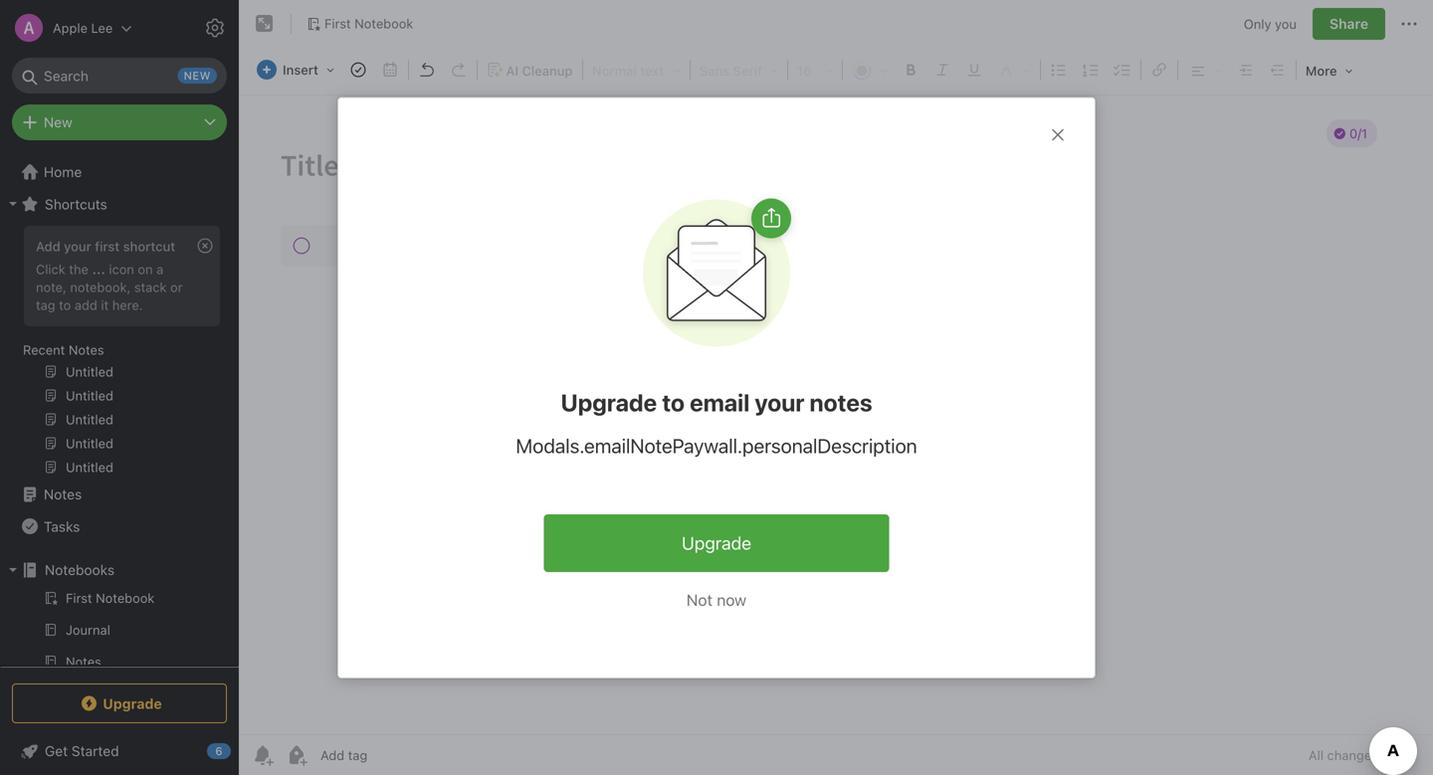 Task type: vqa. For each thing, say whether or not it's contained in the screenshot.
future
no



Task type: locate. For each thing, give the bounding box(es) containing it.
all changes saved
[[1309, 748, 1418, 763]]

0 vertical spatial group
[[0, 220, 230, 487]]

0 vertical spatial your
[[64, 239, 91, 254]]

to
[[59, 297, 71, 312], [662, 389, 685, 416]]

upgrade button
[[544, 514, 890, 572]]

email
[[690, 389, 750, 416]]

0 vertical spatial to
[[59, 297, 71, 312]]

tasks button
[[0, 511, 230, 543]]

to left email
[[662, 389, 685, 416]]

0 vertical spatial notes
[[69, 342, 104, 357]]

icon on a note, notebook, stack or tag to add it here.
[[36, 262, 183, 312]]

your up the
[[64, 239, 91, 254]]

1 vertical spatial notes
[[44, 486, 82, 503]]

a
[[156, 262, 163, 277]]

upgrade to email your notes
[[561, 389, 873, 416]]

notes right recent
[[69, 342, 104, 357]]

your
[[64, 239, 91, 254], [755, 389, 805, 416]]

font color image
[[845, 56, 895, 84]]

0 horizontal spatial to
[[59, 297, 71, 312]]

group
[[0, 220, 230, 487], [0, 586, 230, 714]]

tree
[[0, 156, 239, 776]]

upgrade button
[[12, 684, 227, 724]]

upgrade inside button
[[682, 532, 752, 554]]

now
[[717, 591, 747, 610]]

...
[[92, 262, 105, 277]]

share
[[1330, 15, 1369, 32]]

all
[[1309, 748, 1324, 763]]

new button
[[12, 105, 227, 140]]

add
[[75, 297, 97, 312]]

modals.emailnotepaywall.personaldescription
[[516, 434, 917, 457]]

not now button
[[667, 582, 767, 618]]

None search field
[[26, 58, 213, 94]]

0 horizontal spatial upgrade
[[103, 696, 162, 712]]

first notebook button
[[300, 10, 420, 38]]

1 vertical spatial upgrade
[[682, 532, 752, 554]]

2 group from the top
[[0, 586, 230, 714]]

1 horizontal spatial upgrade
[[561, 389, 657, 416]]

saved
[[1382, 748, 1418, 763]]

0 vertical spatial upgrade
[[561, 389, 657, 416]]

heading level image
[[585, 56, 688, 84]]

add a reminder image
[[251, 744, 275, 768]]

first
[[325, 16, 351, 31]]

not
[[687, 591, 713, 610]]

you
[[1275, 16, 1297, 31]]

Note Editor text field
[[239, 96, 1434, 735]]

1 horizontal spatial your
[[755, 389, 805, 416]]

upgrade
[[561, 389, 657, 416], [682, 532, 752, 554], [103, 696, 162, 712]]

stack
[[134, 280, 167, 295]]

notes
[[69, 342, 104, 357], [44, 486, 82, 503]]

add your first shortcut
[[36, 239, 175, 254]]

0 horizontal spatial your
[[64, 239, 91, 254]]

1 vertical spatial group
[[0, 586, 230, 714]]

2 vertical spatial upgrade
[[103, 696, 162, 712]]

to right tag
[[59, 297, 71, 312]]

click the ...
[[36, 262, 105, 277]]

1 group from the top
[[0, 220, 230, 487]]

upgrade for upgrade to email your notes
[[561, 389, 657, 416]]

font family image
[[693, 56, 785, 84]]

1 vertical spatial to
[[662, 389, 685, 416]]

2 horizontal spatial upgrade
[[682, 532, 752, 554]]

alignment image
[[1181, 56, 1230, 84]]

undo image
[[413, 56, 441, 84]]

share button
[[1313, 8, 1386, 40]]

notebooks link
[[0, 555, 230, 586]]

home link
[[0, 156, 239, 188]]

notes up tasks
[[44, 486, 82, 503]]

the
[[69, 262, 89, 277]]

not now
[[687, 591, 747, 610]]

expand note image
[[253, 12, 277, 36]]

your right email
[[755, 389, 805, 416]]



Task type: describe. For each thing, give the bounding box(es) containing it.
notebook,
[[70, 280, 131, 295]]

only you
[[1244, 16, 1297, 31]]

add tag image
[[285, 744, 309, 768]]

only
[[1244, 16, 1272, 31]]

notebook
[[355, 16, 413, 31]]

note window element
[[239, 0, 1434, 776]]

on
[[138, 262, 153, 277]]

icon
[[109, 262, 134, 277]]

notes inside notes "link"
[[44, 486, 82, 503]]

it
[[101, 297, 109, 312]]

1 horizontal spatial to
[[662, 389, 685, 416]]

first
[[95, 239, 120, 254]]

click
[[36, 262, 65, 277]]

first notebook
[[325, 16, 413, 31]]

more image
[[1299, 56, 1360, 84]]

recent
[[23, 342, 65, 357]]

or
[[170, 280, 183, 295]]

highlight image
[[990, 56, 1038, 84]]

settings image
[[203, 16, 227, 40]]

shortcuts
[[45, 196, 107, 212]]

tree containing home
[[0, 156, 239, 776]]

notes inside group
[[69, 342, 104, 357]]

notes
[[810, 389, 873, 416]]

1 vertical spatial your
[[755, 389, 805, 416]]

shortcuts button
[[0, 188, 230, 220]]

here.
[[112, 297, 143, 312]]

Search text field
[[26, 58, 213, 94]]

group containing add your first shortcut
[[0, 220, 230, 487]]

changes
[[1328, 748, 1379, 763]]

tag
[[36, 297, 55, 312]]

insert image
[[252, 56, 341, 84]]

task image
[[344, 56, 372, 84]]

new
[[44, 114, 72, 130]]

add
[[36, 239, 60, 254]]

tasks
[[44, 518, 80, 535]]

shortcut
[[123, 239, 175, 254]]

upgrade inside popup button
[[103, 696, 162, 712]]

recent notes
[[23, 342, 104, 357]]

upgrade for upgrade button on the bottom of page
[[682, 532, 752, 554]]

expand notebooks image
[[5, 562, 21, 578]]

notebooks
[[45, 562, 115, 578]]

to inside icon on a note, notebook, stack or tag to add it here.
[[59, 297, 71, 312]]

font size image
[[790, 56, 840, 84]]

notes link
[[0, 479, 230, 511]]

home
[[44, 164, 82, 180]]

note,
[[36, 280, 67, 295]]



